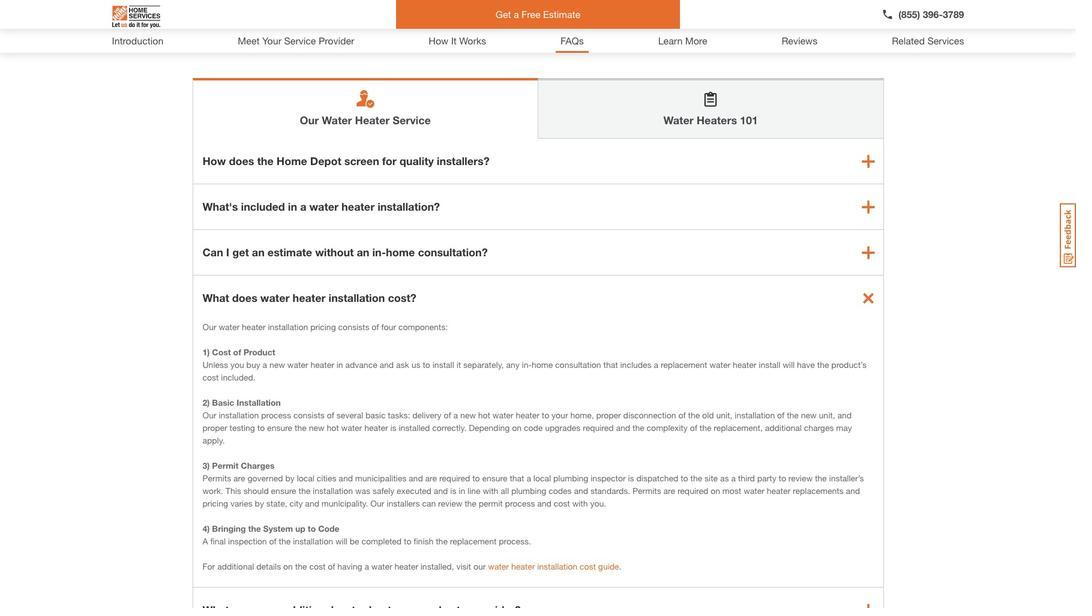 Task type: vqa. For each thing, say whether or not it's contained in the screenshot.
'replacement,'
yes



Task type: describe. For each thing, give the bounding box(es) containing it.
the left old
[[688, 410, 700, 420]]

0 vertical spatial service
[[284, 35, 316, 46]]

disconnection
[[624, 410, 676, 420]]

without
[[315, 246, 354, 259]]

testing
[[230, 423, 255, 433]]

any
[[506, 360, 520, 370]]

separately,
[[464, 360, 504, 370]]

includes
[[621, 360, 652, 370]]

how for how does the home depot screen for quality installers?
[[203, 154, 226, 168]]

installation
[[237, 397, 281, 408]]

1 horizontal spatial service
[[393, 113, 431, 127]]

governed
[[248, 473, 283, 483]]

cost left having
[[309, 561, 326, 572]]

quality
[[400, 154, 434, 168]]

water right the buy
[[287, 360, 308, 370]]

for additional details on the cost of having a water heater installed, visit our water heater installation cost guide .
[[203, 561, 622, 572]]

you
[[231, 360, 244, 370]]

installation up testing
[[219, 410, 259, 420]]

installation up replacement,
[[735, 410, 775, 420]]

cost left guide
[[580, 561, 596, 572]]

basic
[[366, 410, 386, 420]]

up
[[295, 524, 306, 534]]

0 vertical spatial plumbing
[[554, 473, 589, 483]]

1 horizontal spatial is
[[450, 486, 457, 496]]

396-
[[923, 8, 943, 20]]

buy
[[247, 360, 260, 370]]

can
[[422, 498, 436, 509]]

i
[[226, 246, 229, 259]]

a inside 2) basic installation our installation process consists of several basic tasks: delivery of a new hot water heater to your home, proper disconnection of the old unit, installation of the new unit, and proper testing to ensure the new hot water heater is installed correctly. depending on code upgrades required and the complexity of the replacement, additional charges may apply.
[[454, 410, 458, 420]]

water down "completed"
[[372, 561, 392, 572]]

installation?
[[378, 200, 440, 213]]

the right testing
[[295, 423, 307, 433]]

1 vertical spatial review
[[438, 498, 463, 509]]

cities
[[317, 473, 337, 483]]

0 horizontal spatial with
[[483, 486, 499, 496]]

this
[[226, 486, 241, 496]]

final
[[210, 536, 226, 546]]

cost
[[212, 347, 231, 357]]

free
[[522, 8, 541, 20]]

meet your service provider
[[238, 35, 355, 46]]

party
[[758, 473, 777, 483]]

.
[[619, 561, 622, 572]]

the down have
[[787, 410, 799, 420]]

1 horizontal spatial are
[[425, 473, 437, 483]]

a right "as"
[[732, 473, 736, 483]]

having
[[338, 561, 362, 572]]

installed
[[399, 423, 430, 433]]

2 vertical spatial ensure
[[271, 486, 296, 496]]

2)
[[203, 397, 210, 408]]

3789
[[943, 8, 965, 20]]

cost inside '3) permit charges permits are governed by local cities and municipalities and are required to ensure that a local plumbing inspector is dispatched to the site as a third party to review the installer's work. this should ensure the installation was safely executed and is in line with all plumbing codes and standards. permits are required on most water heater replacements and pricing varies by state, city and municipality. our installers can review the permit process and cost with you.'
[[554, 498, 570, 509]]

(855) 396-3789
[[899, 8, 965, 20]]

how it works
[[429, 35, 486, 46]]

guide
[[599, 561, 619, 572]]

a right includes
[[654, 360, 659, 370]]

old
[[703, 410, 714, 420]]

0 vertical spatial permits
[[203, 473, 231, 483]]

process inside 2) basic installation our installation process consists of several basic tasks: delivery of a new hot water heater to your home, proper disconnection of the old unit, installation of the new unit, and proper testing to ensure the new hot water heater is installed correctly. depending on code upgrades required and the complexity of the replacement, additional charges may apply.
[[261, 410, 291, 420]]

city
[[290, 498, 303, 509]]

depot
[[310, 154, 342, 168]]

the up city
[[299, 486, 311, 496]]

frequently asked questions
[[409, 31, 667, 53]]

required inside 2) basic installation our installation process consists of several basic tasks: delivery of a new hot water heater to your home, proper disconnection of the old unit, installation of the new unit, and proper testing to ensure the new hot water heater is installed correctly. depending on code upgrades required and the complexity of the replacement, additional charges may apply.
[[583, 423, 614, 433]]

2) basic installation our installation process consists of several basic tasks: delivery of a new hot water heater to your home, proper disconnection of the old unit, installation of the new unit, and proper testing to ensure the new hot water heater is installed correctly. depending on code upgrades required and the complexity of the replacement, additional charges may apply.
[[203, 397, 852, 446]]

reviews
[[782, 35, 818, 46]]

1 vertical spatial hot
[[327, 423, 339, 433]]

new up cities
[[309, 423, 325, 433]]

charges
[[804, 423, 834, 433]]

the up replacements
[[815, 473, 827, 483]]

upgrades
[[545, 423, 581, 433]]

work.
[[203, 486, 223, 496]]

estimate
[[543, 8, 581, 20]]

installation up our water heater installation pricing consists of four components:
[[329, 291, 385, 304]]

dispatched
[[637, 473, 679, 483]]

1 water from the left
[[322, 113, 352, 127]]

the down disconnection at bottom
[[633, 423, 645, 433]]

cost?
[[388, 291, 417, 304]]

introduction
[[112, 35, 164, 46]]

water up depending
[[493, 410, 514, 420]]

our
[[474, 561, 486, 572]]

get a free estimate button
[[396, 0, 680, 29]]

installer's
[[830, 473, 864, 483]]

1 horizontal spatial permits
[[633, 486, 661, 496]]

may
[[837, 423, 852, 433]]

components:
[[399, 322, 448, 332]]

to left your
[[542, 410, 549, 420]]

pricing inside '3) permit charges permits are governed by local cities and municipalities and are required to ensure that a local plumbing inspector is dispatched to the site as a third party to review the installer's work. this should ensure the installation was safely executed and is in line with all plumbing codes and standards. permits are required on most water heater replacements and pricing varies by state, city and municipality. our installers can review the permit process and cost with you.'
[[203, 498, 228, 509]]

the right finish
[[436, 536, 448, 546]]

1 horizontal spatial by
[[285, 473, 295, 483]]

to right testing
[[257, 423, 265, 433]]

faqs
[[561, 35, 584, 46]]

1 vertical spatial is
[[628, 473, 634, 483]]

ask
[[396, 360, 409, 370]]

be
[[350, 536, 359, 546]]

0 horizontal spatial proper
[[203, 423, 227, 433]]

consultation
[[555, 360, 601, 370]]

details
[[257, 561, 281, 572]]

a right included
[[300, 200, 307, 213]]

cost inside 1) cost of product unless you buy a new water heater in advance and ask us to install it separately, any in-home consultation that includes a replacement water heater install will have the product's cost included.
[[203, 372, 219, 382]]

heater inside '3) permit charges permits are governed by local cities and municipalities and are required to ensure that a local plumbing inspector is dispatched to the site as a third party to review the installer's work. this should ensure the installation was safely executed and is in line with all plumbing codes and standards. permits are required on most water heater replacements and pricing varies by state, city and municipality. our installers can review the permit process and cost with you.'
[[767, 486, 791, 496]]

installation inside 4) bringing the system up to code a final inspection of the installation will be completed to finish the replacement process.
[[293, 536, 333, 546]]

what's
[[203, 200, 238, 213]]

included.
[[221, 372, 256, 382]]

1 vertical spatial by
[[255, 498, 264, 509]]

0 horizontal spatial are
[[234, 473, 245, 483]]

municipalities
[[355, 473, 407, 483]]

replacement,
[[714, 423, 763, 433]]

advance
[[346, 360, 377, 370]]

installation left guide
[[538, 561, 578, 572]]

1 vertical spatial additional
[[217, 561, 254, 572]]

1 unit, from the left
[[717, 410, 733, 420]]

the down line
[[465, 498, 477, 509]]

to left finish
[[404, 536, 412, 546]]

questions
[[574, 31, 667, 53]]

and down disconnection at bottom
[[616, 423, 631, 433]]

should
[[244, 486, 269, 496]]

for
[[382, 154, 397, 168]]

consultation?
[[418, 246, 488, 259]]

permit
[[212, 461, 239, 471]]

water down depot
[[309, 200, 339, 213]]

1 horizontal spatial with
[[573, 498, 588, 509]]

municipality.
[[322, 498, 368, 509]]

asked
[[512, 31, 569, 53]]

our water heater service
[[300, 113, 431, 127]]

to up line
[[473, 473, 480, 483]]

a inside the get a free estimate button
[[514, 8, 519, 20]]

the inside 1) cost of product unless you buy a new water heater in advance and ask us to install it separately, any in-home consultation that includes a replacement water heater install will have the product's cost included.
[[818, 360, 829, 370]]

the down old
[[700, 423, 712, 433]]

1) cost of product unless you buy a new water heater in advance and ask us to install it separately, any in-home consultation that includes a replacement water heater install will have the product's cost included.
[[203, 347, 867, 382]]

get
[[496, 8, 511, 20]]

that inside 1) cost of product unless you buy a new water heater in advance and ask us to install it separately, any in-home consultation that includes a replacement water heater install will have the product's cost included.
[[604, 360, 618, 370]]

how for how it works
[[429, 35, 449, 46]]

related
[[892, 35, 925, 46]]

state,
[[266, 498, 287, 509]]

all
[[501, 486, 509, 496]]

code
[[524, 423, 543, 433]]

to inside 1) cost of product unless you buy a new water heater in advance and ask us to install it separately, any in-home consultation that includes a replacement water heater install will have the product's cost included.
[[423, 360, 430, 370]]

a right having
[[365, 561, 369, 572]]

will inside 4) bringing the system up to code a final inspection of the installation will be completed to finish the replacement process.
[[336, 536, 348, 546]]

2 unit, from the left
[[819, 410, 836, 420]]

frequently
[[409, 31, 506, 53]]

and up the executed
[[409, 473, 423, 483]]

1 horizontal spatial proper
[[597, 410, 621, 420]]

installation inside '3) permit charges permits are governed by local cities and municipalities and are required to ensure that a local plumbing inspector is dispatched to the site as a third party to review the installer's work. this should ensure the installation was safely executed and is in line with all plumbing codes and standards. permits are required on most water heater replacements and pricing varies by state, city and municipality. our installers can review the permit process and cost with you.'
[[313, 486, 353, 496]]

included
[[241, 200, 285, 213]]

0 horizontal spatial plumbing
[[512, 486, 547, 496]]

2 horizontal spatial are
[[664, 486, 675, 496]]

in inside 1) cost of product unless you buy a new water heater in advance and ask us to install it separately, any in-home consultation that includes a replacement water heater install will have the product's cost included.
[[337, 360, 343, 370]]

and right city
[[305, 498, 319, 509]]

2 local from the left
[[534, 473, 551, 483]]

depending
[[469, 423, 510, 433]]

our up depot
[[300, 113, 319, 127]]

can
[[203, 246, 223, 259]]

our up "1)"
[[203, 322, 217, 332]]

a right the buy
[[263, 360, 267, 370]]

home
[[277, 154, 307, 168]]

apply.
[[203, 435, 225, 446]]

will inside 1) cost of product unless you buy a new water heater in advance and ask us to install it separately, any in-home consultation that includes a replacement water heater install will have the product's cost included.
[[783, 360, 795, 370]]

2 water from the left
[[664, 113, 694, 127]]



Task type: locate. For each thing, give the bounding box(es) containing it.
0 vertical spatial ensure
[[267, 423, 292, 433]]

water right our
[[488, 561, 509, 572]]

cost down unless
[[203, 372, 219, 382]]

new inside 1) cost of product unless you buy a new water heater in advance and ask us to install it separately, any in-home consultation that includes a replacement water heater install will have the product's cost included.
[[270, 360, 285, 370]]

code
[[318, 524, 340, 534]]

water left heaters
[[664, 113, 694, 127]]

review
[[789, 473, 813, 483], [438, 498, 463, 509]]

required down 'site'
[[678, 486, 709, 496]]

hot down several
[[327, 423, 339, 433]]

1 vertical spatial home
[[532, 360, 553, 370]]

1 vertical spatial plumbing
[[512, 486, 547, 496]]

cost down codes
[[554, 498, 570, 509]]

charges
[[241, 461, 275, 471]]

executed
[[397, 486, 432, 496]]

0 horizontal spatial process
[[261, 410, 291, 420]]

how up what's
[[203, 154, 226, 168]]

0 horizontal spatial that
[[510, 473, 524, 483]]

provider
[[319, 35, 355, 46]]

heater
[[342, 200, 375, 213], [293, 291, 326, 304], [242, 322, 266, 332], [311, 360, 334, 370], [733, 360, 757, 370], [516, 410, 540, 420], [365, 423, 388, 433], [767, 486, 791, 496], [395, 561, 418, 572], [512, 561, 535, 572]]

to left 'site'
[[681, 473, 688, 483]]

1 horizontal spatial plumbing
[[554, 473, 589, 483]]

to right up
[[308, 524, 316, 534]]

0 horizontal spatial review
[[438, 498, 463, 509]]

and right codes
[[574, 486, 588, 496]]

2 an from the left
[[357, 246, 370, 259]]

1 vertical spatial consists
[[294, 410, 325, 420]]

is inside 2) basic installation our installation process consists of several basic tasks: delivery of a new hot water heater to your home, proper disconnection of the old unit, installation of the new unit, and proper testing to ensure the new hot water heater is installed correctly. depending on code upgrades required and the complexity of the replacement, additional charges may apply.
[[391, 423, 397, 433]]

a down code
[[527, 473, 531, 483]]

your
[[552, 410, 568, 420]]

consists inside 2) basic installation our installation process consists of several basic tasks: delivery of a new hot water heater to your home, proper disconnection of the old unit, installation of the new unit, and proper testing to ensure the new hot water heater is installed correctly. depending on code upgrades required and the complexity of the replacement, additional charges may apply.
[[294, 410, 325, 420]]

consists left four
[[338, 322, 370, 332]]

and left the ask
[[380, 360, 394, 370]]

water down several
[[341, 423, 362, 433]]

does left home
[[229, 154, 254, 168]]

1 vertical spatial with
[[573, 498, 588, 509]]

ensure
[[267, 423, 292, 433], [482, 473, 508, 483], [271, 486, 296, 496]]

1 horizontal spatial install
[[759, 360, 781, 370]]

1 vertical spatial how
[[203, 154, 226, 168]]

a up correctly.
[[454, 410, 458, 420]]

product
[[244, 347, 275, 357]]

process
[[261, 410, 291, 420], [505, 498, 535, 509]]

installers
[[387, 498, 420, 509]]

the left home
[[257, 154, 274, 168]]

us
[[412, 360, 421, 370]]

water
[[309, 200, 339, 213], [260, 291, 290, 304], [219, 322, 240, 332], [287, 360, 308, 370], [710, 360, 731, 370], [493, 410, 514, 420], [341, 423, 362, 433], [744, 486, 765, 496], [372, 561, 392, 572], [488, 561, 509, 572]]

water up old
[[710, 360, 731, 370]]

to right us
[[423, 360, 430, 370]]

hot up depending
[[478, 410, 491, 420]]

water down third
[[744, 486, 765, 496]]

1 horizontal spatial consists
[[338, 322, 370, 332]]

for
[[203, 561, 215, 572]]

0 horizontal spatial an
[[252, 246, 265, 259]]

0 vertical spatial required
[[583, 423, 614, 433]]

does for what
[[232, 291, 257, 304]]

unless
[[203, 360, 228, 370]]

heaters
[[697, 113, 737, 127]]

delivery
[[413, 410, 442, 420]]

site
[[705, 473, 718, 483]]

replacement right includes
[[661, 360, 708, 370]]

1 horizontal spatial replacement
[[661, 360, 708, 370]]

1 horizontal spatial review
[[789, 473, 813, 483]]

in
[[288, 200, 297, 213], [337, 360, 343, 370], [459, 486, 465, 496]]

0 horizontal spatial install
[[433, 360, 454, 370]]

system
[[263, 524, 293, 534]]

on down 'site'
[[711, 486, 721, 496]]

in inside '3) permit charges permits are governed by local cities and municipalities and are required to ensure that a local plumbing inspector is dispatched to the site as a third party to review the installer's work. this should ensure the installation was safely executed and is in line with all plumbing codes and standards. permits are required on most water heater replacements and pricing varies by state, city and municipality. our installers can review the permit process and cost with you.'
[[459, 486, 465, 496]]

0 vertical spatial will
[[783, 360, 795, 370]]

0 vertical spatial does
[[229, 154, 254, 168]]

and inside 1) cost of product unless you buy a new water heater in advance and ask us to install it separately, any in-home consultation that includes a replacement water heater install will have the product's cost included.
[[380, 360, 394, 370]]

of inside 1) cost of product unless you buy a new water heater in advance and ask us to install it separately, any in-home consultation that includes a replacement water heater install will have the product's cost included.
[[233, 347, 241, 357]]

additional inside 2) basic installation our installation process consists of several basic tasks: delivery of a new hot water heater to your home, proper disconnection of the old unit, installation of the new unit, and proper testing to ensure the new hot water heater is installed correctly. depending on code upgrades required and the complexity of the replacement, additional charges may apply.
[[765, 423, 802, 433]]

how does the home depot screen for quality installers?
[[203, 154, 490, 168]]

consists left several
[[294, 410, 325, 420]]

2 vertical spatial in
[[459, 486, 465, 496]]

1 vertical spatial required
[[439, 473, 470, 483]]

0 vertical spatial by
[[285, 473, 295, 483]]

by down the should
[[255, 498, 264, 509]]

additional left charges at the bottom right of page
[[765, 423, 802, 433]]

our water heater installation pricing consists of four components:
[[203, 322, 448, 332]]

get
[[232, 246, 249, 259]]

service right heater
[[393, 113, 431, 127]]

with up permit
[[483, 486, 499, 496]]

and right cities
[[339, 473, 353, 483]]

and down codes
[[538, 498, 552, 509]]

our inside 2) basic installation our installation process consists of several basic tasks: delivery of a new hot water heater to your home, proper disconnection of the old unit, installation of the new unit, and proper testing to ensure the new hot water heater is installed correctly. depending on code upgrades required and the complexity of the replacement, additional charges may apply.
[[203, 410, 217, 420]]

1 horizontal spatial pricing
[[311, 322, 336, 332]]

1 vertical spatial ensure
[[482, 473, 508, 483]]

1 horizontal spatial that
[[604, 360, 618, 370]]

that
[[604, 360, 618, 370], [510, 473, 524, 483]]

1 vertical spatial does
[[232, 291, 257, 304]]

(855) 396-3789 link
[[882, 7, 965, 22]]

bringing
[[212, 524, 246, 534]]

replacement inside 1) cost of product unless you buy a new water heater in advance and ask us to install it separately, any in-home consultation that includes a replacement water heater install will have the product's cost included.
[[661, 360, 708, 370]]

feedback link image
[[1060, 203, 1077, 268]]

a right get
[[514, 8, 519, 20]]

our inside '3) permit charges permits are governed by local cities and municipalities and are required to ensure that a local plumbing inspector is dispatched to the site as a third party to review the installer's work. this should ensure the installation was safely executed and is in line with all plumbing codes and standards. permits are required on most water heater replacements and pricing varies by state, city and municipality. our installers can review the permit process and cost with you.'
[[371, 498, 385, 509]]

an right get
[[252, 246, 265, 259]]

most
[[723, 486, 742, 496]]

unit,
[[717, 410, 733, 420], [819, 410, 836, 420]]

water up 'cost'
[[219, 322, 240, 332]]

home,
[[571, 410, 594, 420]]

basic
[[212, 397, 234, 408]]

2 vertical spatial required
[[678, 486, 709, 496]]

correctly.
[[432, 423, 467, 433]]

of inside 4) bringing the system up to code a final inspection of the installation will be completed to finish the replacement process.
[[269, 536, 277, 546]]

1)
[[203, 347, 210, 357]]

the right the 'details'
[[295, 561, 307, 572]]

0 horizontal spatial on
[[283, 561, 293, 572]]

in left line
[[459, 486, 465, 496]]

our
[[300, 113, 319, 127], [203, 322, 217, 332], [203, 410, 217, 420], [371, 498, 385, 509]]

0 horizontal spatial replacement
[[450, 536, 497, 546]]

0 vertical spatial proper
[[597, 410, 621, 420]]

screen
[[345, 154, 379, 168]]

related services
[[892, 35, 965, 46]]

4)
[[203, 524, 210, 534]]

home inside 1) cost of product unless you buy a new water heater in advance and ask us to install it separately, any in-home consultation that includes a replacement water heater install will have the product's cost included.
[[532, 360, 553, 370]]

water inside '3) permit charges permits are governed by local cities and municipalities and are required to ensure that a local plumbing inspector is dispatched to the site as a third party to review the installer's work. this should ensure the installation was safely executed and is in line with all plumbing codes and standards. permits are required on most water heater replacements and pricing varies by state, city and municipality. our installers can review the permit process and cost with you.'
[[744, 486, 765, 496]]

0 horizontal spatial service
[[284, 35, 316, 46]]

to
[[423, 360, 430, 370], [542, 410, 549, 420], [257, 423, 265, 433], [473, 473, 480, 483], [681, 473, 688, 483], [779, 473, 787, 483], [308, 524, 316, 534], [404, 536, 412, 546]]

codes
[[549, 486, 572, 496]]

installation down what does water heater installation cost?
[[268, 322, 308, 332]]

(855)
[[899, 8, 921, 20]]

heater
[[355, 113, 390, 127]]

0 horizontal spatial home
[[386, 246, 415, 259]]

to right the party
[[779, 473, 787, 483]]

and
[[380, 360, 394, 370], [838, 410, 852, 420], [616, 423, 631, 433], [339, 473, 353, 483], [409, 473, 423, 483], [434, 486, 448, 496], [574, 486, 588, 496], [846, 486, 860, 496], [305, 498, 319, 509], [538, 498, 552, 509]]

1 install from the left
[[433, 360, 454, 370]]

tasks:
[[388, 410, 410, 420]]

replacement inside 4) bringing the system up to code a final inspection of the installation will be completed to finish the replacement process.
[[450, 536, 497, 546]]

2 vertical spatial is
[[450, 486, 457, 496]]

1 local from the left
[[297, 473, 315, 483]]

1 horizontal spatial local
[[534, 473, 551, 483]]

1 vertical spatial pricing
[[203, 498, 228, 509]]

0 vertical spatial hot
[[478, 410, 491, 420]]

our down safely
[[371, 498, 385, 509]]

service
[[284, 35, 316, 46], [393, 113, 431, 127]]

permits up work.
[[203, 473, 231, 483]]

0 vertical spatial review
[[789, 473, 813, 483]]

will left be
[[336, 536, 348, 546]]

of
[[372, 322, 379, 332], [233, 347, 241, 357], [327, 410, 334, 420], [444, 410, 451, 420], [679, 410, 686, 420], [778, 410, 785, 420], [690, 423, 698, 433], [269, 536, 277, 546], [328, 561, 335, 572]]

water heater installation cost guide link
[[488, 561, 619, 572]]

replacements
[[793, 486, 844, 496]]

0 vertical spatial in
[[288, 200, 297, 213]]

1 vertical spatial in
[[337, 360, 343, 370]]

on right the 'details'
[[283, 561, 293, 572]]

0 vertical spatial home
[[386, 246, 415, 259]]

was
[[355, 486, 370, 496]]

and up may
[[838, 410, 852, 420]]

the left 'site'
[[691, 473, 703, 483]]

home
[[386, 246, 415, 259], [532, 360, 553, 370]]

will left have
[[783, 360, 795, 370]]

1 an from the left
[[252, 246, 265, 259]]

are up "this"
[[234, 473, 245, 483]]

1 horizontal spatial additional
[[765, 423, 802, 433]]

2 horizontal spatial in
[[459, 486, 465, 496]]

works
[[460, 35, 486, 46]]

as
[[721, 473, 729, 483]]

pricing down work.
[[203, 498, 228, 509]]

0 vertical spatial how
[[429, 35, 449, 46]]

is down tasks:
[[391, 423, 397, 433]]

will
[[783, 360, 795, 370], [336, 536, 348, 546]]

0 horizontal spatial additional
[[217, 561, 254, 572]]

0 horizontal spatial water
[[322, 113, 352, 127]]

and up can
[[434, 486, 448, 496]]

1 horizontal spatial on
[[512, 423, 522, 433]]

product's
[[832, 360, 867, 370]]

1 horizontal spatial how
[[429, 35, 449, 46]]

0 horizontal spatial by
[[255, 498, 264, 509]]

ensure up the state,
[[271, 486, 296, 496]]

process down all
[[505, 498, 535, 509]]

0 horizontal spatial pricing
[[203, 498, 228, 509]]

2 horizontal spatial on
[[711, 486, 721, 496]]

inspector
[[591, 473, 626, 483]]

meet
[[238, 35, 260, 46]]

by right governed
[[285, 473, 295, 483]]

4) bringing the system up to code a final inspection of the installation will be completed to finish the replacement process.
[[203, 524, 531, 546]]

1 vertical spatial will
[[336, 536, 348, 546]]

what
[[203, 291, 229, 304]]

0 horizontal spatial is
[[391, 423, 397, 433]]

0 horizontal spatial how
[[203, 154, 226, 168]]

does
[[229, 154, 254, 168], [232, 291, 257, 304]]

how
[[429, 35, 449, 46], [203, 154, 226, 168]]

process inside '3) permit charges permits are governed by local cities and municipalities and are required to ensure that a local plumbing inspector is dispatched to the site as a third party to review the installer's work. this should ensure the installation was safely executed and is in line with all plumbing codes and standards. permits are required on most water heater replacements and pricing varies by state, city and municipality. our installers can review the permit process and cost with you.'
[[505, 498, 535, 509]]

does for how
[[229, 154, 254, 168]]

install left it at the bottom
[[433, 360, 454, 370]]

learn more
[[658, 35, 708, 46]]

safely
[[373, 486, 395, 496]]

proper up the apply.
[[203, 423, 227, 433]]

0 vertical spatial pricing
[[311, 322, 336, 332]]

0 vertical spatial is
[[391, 423, 397, 433]]

1 vertical spatial process
[[505, 498, 535, 509]]

process.
[[499, 536, 531, 546]]

that inside '3) permit charges permits are governed by local cities and municipalities and are required to ensure that a local plumbing inspector is dispatched to the site as a third party to review the installer's work. this should ensure the installation was safely executed and is in line with all plumbing codes and standards. permits are required on most water heater replacements and pricing varies by state, city and municipality. our installers can review the permit process and cost with you.'
[[510, 473, 524, 483]]

install
[[433, 360, 454, 370], [759, 360, 781, 370]]

1 horizontal spatial home
[[532, 360, 553, 370]]

1 horizontal spatial will
[[783, 360, 795, 370]]

pricing down what does water heater installation cost?
[[311, 322, 336, 332]]

1 vertical spatial in-
[[522, 360, 532, 370]]

in- right any
[[522, 360, 532, 370]]

1 horizontal spatial an
[[357, 246, 370, 259]]

on inside 2) basic installation our installation process consists of several basic tasks: delivery of a new hot water heater to your home, proper disconnection of the old unit, installation of the new unit, and proper testing to ensure the new hot water heater is installed correctly. depending on code upgrades required and the complexity of the replacement, additional charges may apply.
[[512, 423, 522, 433]]

0 vertical spatial that
[[604, 360, 618, 370]]

review up replacements
[[789, 473, 813, 483]]

local left cities
[[297, 473, 315, 483]]

0 vertical spatial process
[[261, 410, 291, 420]]

review right can
[[438, 498, 463, 509]]

do it for you logo image
[[112, 1, 160, 33]]

required down home,
[[583, 423, 614, 433]]

several
[[337, 410, 363, 420]]

water
[[322, 113, 352, 127], [664, 113, 694, 127]]

in left advance
[[337, 360, 343, 370]]

1 vertical spatial replacement
[[450, 536, 497, 546]]

on inside '3) permit charges permits are governed by local cities and municipalities and are required to ensure that a local plumbing inspector is dispatched to the site as a third party to review the installer's work. this should ensure the installation was safely executed and is in line with all plumbing codes and standards. permits are required on most water heater replacements and pricing varies by state, city and municipality. our installers can review the permit process and cost with you.'
[[711, 486, 721, 496]]

water down the estimate
[[260, 291, 290, 304]]

a
[[203, 536, 208, 546]]

are
[[234, 473, 245, 483], [425, 473, 437, 483], [664, 486, 675, 496]]

our down the 2)
[[203, 410, 217, 420]]

0 horizontal spatial will
[[336, 536, 348, 546]]

with left you.
[[573, 498, 588, 509]]

new up charges at the bottom right of page
[[801, 410, 817, 420]]

new up correctly.
[[460, 410, 476, 420]]

0 vertical spatial on
[[512, 423, 522, 433]]

a
[[514, 8, 519, 20], [300, 200, 307, 213], [263, 360, 267, 370], [654, 360, 659, 370], [454, 410, 458, 420], [527, 473, 531, 483], [732, 473, 736, 483], [365, 561, 369, 572]]

permits down dispatched
[[633, 486, 661, 496]]

0 horizontal spatial in
[[288, 200, 297, 213]]

0 horizontal spatial unit,
[[717, 410, 733, 420]]

it
[[451, 35, 457, 46]]

it
[[457, 360, 461, 370]]

1 vertical spatial permits
[[633, 486, 661, 496]]

varies
[[231, 498, 253, 509]]

1 vertical spatial service
[[393, 113, 431, 127]]

1 horizontal spatial hot
[[478, 410, 491, 420]]

2 install from the left
[[759, 360, 781, 370]]

the down system
[[279, 536, 291, 546]]

unit, right old
[[717, 410, 733, 420]]

process down installation
[[261, 410, 291, 420]]

ensure inside 2) basic installation our installation process consists of several basic tasks: delivery of a new hot water heater to your home, proper disconnection of the old unit, installation of the new unit, and proper testing to ensure the new hot water heater is installed correctly. depending on code upgrades required and the complexity of the replacement, additional charges may apply.
[[267, 423, 292, 433]]

on left code
[[512, 423, 522, 433]]

third
[[738, 473, 755, 483]]

0 vertical spatial in-
[[373, 246, 386, 259]]

1 vertical spatial that
[[510, 473, 524, 483]]

the right have
[[818, 360, 829, 370]]

1 horizontal spatial in
[[337, 360, 343, 370]]

1 horizontal spatial process
[[505, 498, 535, 509]]

new down the product
[[270, 360, 285, 370]]

in- inside 1) cost of product unless you buy a new water heater in advance and ask us to install it separately, any in-home consultation that includes a replacement water heater install will have the product's cost included.
[[522, 360, 532, 370]]

and down the installer's
[[846, 486, 860, 496]]

local up codes
[[534, 473, 551, 483]]

0 horizontal spatial permits
[[203, 473, 231, 483]]

proper right home,
[[597, 410, 621, 420]]

an right without
[[357, 246, 370, 259]]

the up inspection
[[248, 524, 261, 534]]

your
[[262, 35, 282, 46]]

1 horizontal spatial unit,
[[819, 410, 836, 420]]

0 horizontal spatial in-
[[373, 246, 386, 259]]

0 horizontal spatial consists
[[294, 410, 325, 420]]

0 vertical spatial with
[[483, 486, 499, 496]]

finish
[[414, 536, 434, 546]]

1 horizontal spatial in-
[[522, 360, 532, 370]]

0 vertical spatial consists
[[338, 322, 370, 332]]

home up cost?
[[386, 246, 415, 259]]

in right included
[[288, 200, 297, 213]]

plumbing right all
[[512, 486, 547, 496]]

install left have
[[759, 360, 781, 370]]

2 horizontal spatial is
[[628, 473, 634, 483]]

2 horizontal spatial required
[[678, 486, 709, 496]]

0 horizontal spatial local
[[297, 473, 315, 483]]



